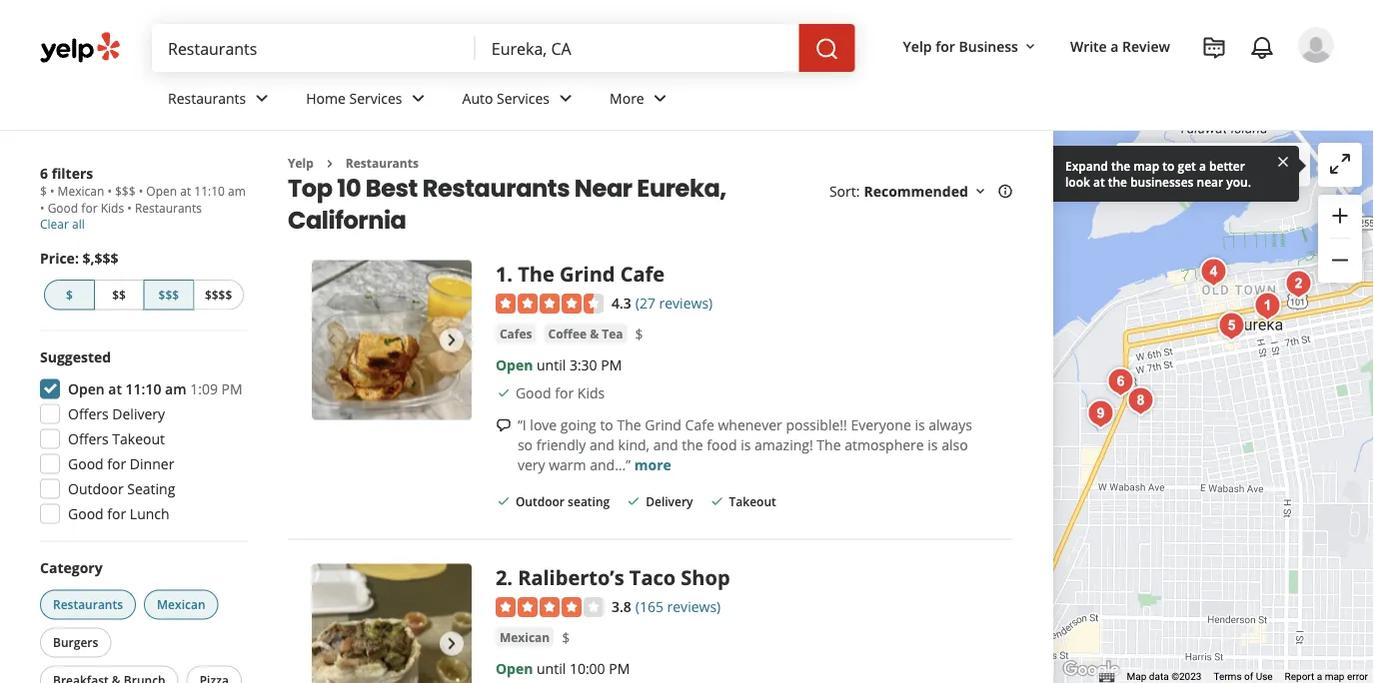 Task type: locate. For each thing, give the bounding box(es) containing it.
mexican link
[[496, 628, 554, 648]]

1 previous image from the top
[[320, 328, 344, 352]]

and up more on the bottom
[[654, 436, 679, 455]]

"i love going to the grind cafe whenever possible!! everyone is always so friendly and kind, and the food is amazing! the atmosphere is also very warm and…"
[[518, 416, 973, 475]]

$$$ inside 6 filters $ • mexican • $$$ • open at 11:10 am • good for kids • restaurants clear all
[[115, 183, 136, 199]]

for down open until 3:30 pm
[[555, 384, 574, 403]]

1 horizontal spatial to
[[1163, 157, 1175, 174]]

kids down 3:30
[[578, 384, 605, 403]]

am
[[228, 183, 246, 199], [165, 380, 187, 399]]

1 slideshow element from the top
[[312, 260, 472, 420]]

get
[[1178, 157, 1197, 174]]

reviews)
[[660, 293, 713, 312], [668, 597, 721, 616]]

good down outdoor seating
[[68, 505, 104, 524]]

1 vertical spatial 11:10
[[126, 380, 161, 399]]

(165
[[636, 597, 664, 616]]

outdoor for outdoor seating
[[516, 494, 565, 511]]

outdoor seating
[[516, 494, 610, 511]]

kids
[[101, 199, 124, 216], [578, 384, 605, 403]]

0 vertical spatial mexican
[[58, 183, 104, 199]]

"i
[[518, 416, 527, 435]]

the left food
[[682, 436, 704, 455]]

offers for offers takeout
[[68, 430, 109, 449]]

raliberto's taco shop image
[[312, 564, 472, 684]]

terms of use
[[1214, 672, 1274, 684]]

outdoor
[[68, 480, 124, 499], [516, 494, 565, 511]]

. for 2
[[507, 564, 513, 592]]

previous image
[[320, 328, 344, 352], [320, 632, 344, 656]]

map left 'error'
[[1326, 672, 1345, 684]]

1 horizontal spatial grind
[[645, 416, 682, 435]]

0 horizontal spatial a
[[1111, 36, 1119, 55]]

1 vertical spatial next image
[[440, 632, 464, 656]]

24 chevron down v2 image left home
[[250, 86, 274, 110]]

group containing suggested
[[34, 347, 248, 530]]

1 horizontal spatial 24 chevron down v2 image
[[407, 86, 431, 110]]

a right report
[[1318, 672, 1323, 684]]

takeout
[[112, 430, 165, 449], [730, 494, 777, 511]]

1 vertical spatial yelp
[[288, 155, 314, 171]]

1 vertical spatial grind
[[645, 416, 682, 435]]

offers for offers delivery
[[68, 405, 109, 424]]

notifications image
[[1251, 36, 1275, 60]]

(27 reviews) link
[[636, 291, 713, 313]]

1 24 chevron down v2 image from the left
[[250, 86, 274, 110]]

lunch
[[130, 505, 170, 524]]

1 horizontal spatial kids
[[578, 384, 605, 403]]

yelp for yelp for business
[[904, 36, 933, 55]]

outdoor down the very
[[516, 494, 565, 511]]

1 horizontal spatial cafe
[[686, 416, 715, 435]]

open up price: $,$$$ group at top
[[146, 183, 177, 199]]

open down mexican link
[[496, 660, 533, 679]]

cafes
[[500, 326, 532, 342]]

map right as
[[1223, 156, 1252, 175]]

16 checkmark v2 image
[[496, 494, 512, 510], [710, 494, 726, 510]]

outdoor up good for lunch on the left bottom of page
[[68, 480, 124, 499]]

panda cafe image
[[1101, 362, 1141, 402]]

(27
[[636, 293, 656, 312]]

$ inside 6 filters $ • mexican • $$$ • open at 11:10 am • good for kids • restaurants clear all
[[40, 183, 47, 199]]

open
[[146, 183, 177, 199], [496, 356, 533, 375], [68, 380, 105, 399], [496, 660, 533, 679]]

takeout down "i love going to the grind cafe whenever possible!! everyone is always so friendly and kind, and the food is amazing! the atmosphere is also very warm and…" at the bottom of the page
[[730, 494, 777, 511]]

next image left cafes "button"
[[440, 328, 464, 352]]

is left also
[[928, 436, 938, 455]]

open down cafes "button"
[[496, 356, 533, 375]]

0 horizontal spatial 16 chevron down v2 image
[[973, 184, 989, 200]]

offers
[[68, 405, 109, 424], [68, 430, 109, 449]]

0 vertical spatial cafe
[[621, 260, 665, 288]]

1 vertical spatial previous image
[[320, 632, 344, 656]]

1 horizontal spatial yelp
[[904, 36, 933, 55]]

2 next image from the top
[[440, 632, 464, 656]]

until left 10:00 at the bottom
[[537, 660, 566, 679]]

16 chevron down v2 image for recommended
[[973, 184, 989, 200]]

1 horizontal spatial 11:10
[[194, 183, 225, 199]]

2 previous image from the top
[[320, 632, 344, 656]]

yelp inside button
[[904, 36, 933, 55]]

0 vertical spatial previous image
[[320, 328, 344, 352]]

0 horizontal spatial mexican
[[58, 183, 104, 199]]

1 horizontal spatial 16 checkmark v2 image
[[626, 494, 642, 510]]

expand
[[1066, 157, 1109, 174]]

mexican right restaurants button
[[157, 597, 205, 613]]

more link
[[594, 72, 689, 130]]

1 . the grind cafe
[[496, 260, 665, 288]]

4.3 star rating image
[[496, 294, 604, 314]]

1 vertical spatial a
[[1200, 157, 1207, 174]]

to left get
[[1163, 157, 1175, 174]]

for inside 6 filters $ • mexican • $$$ • open at 11:10 am • good for kids • restaurants clear all
[[81, 199, 98, 216]]

2 horizontal spatial a
[[1318, 672, 1323, 684]]

None search field
[[152, 24, 860, 72]]

0 vertical spatial $$$
[[115, 183, 136, 199]]

atmosphere
[[845, 436, 925, 455]]

1 horizontal spatial mexican button
[[496, 628, 554, 648]]

1 horizontal spatial mexican
[[157, 597, 205, 613]]

the
[[518, 260, 555, 288], [617, 416, 642, 435], [817, 436, 842, 455]]

2 16 checkmark v2 image from the left
[[710, 494, 726, 510]]

1 horizontal spatial restaurants link
[[346, 155, 419, 171]]

3:30
[[570, 356, 598, 375]]

pm right 10:00 at the bottom
[[609, 660, 630, 679]]

data
[[1150, 672, 1170, 684]]

11:10
[[194, 183, 225, 199], [126, 380, 161, 399]]

mexican down 3.8 star rating image
[[500, 630, 550, 646]]

2 24 chevron down v2 image from the left
[[407, 86, 431, 110]]

24 chevron down v2 image left auto
[[407, 86, 431, 110]]

write
[[1071, 36, 1108, 55]]

16 checkmark v2 image
[[496, 385, 512, 401], [626, 494, 642, 510]]

the up kind,
[[617, 416, 642, 435]]

restaurants
[[168, 89, 246, 108], [346, 155, 419, 171], [423, 171, 570, 205], [135, 199, 202, 216], [53, 597, 123, 613]]

services right home
[[350, 89, 403, 108]]

for for good for kids
[[555, 384, 574, 403]]

until up good for kids
[[537, 356, 566, 375]]

zoom out image
[[1329, 248, 1353, 272]]

to inside "i love going to the grind cafe whenever possible!! everyone is always so friendly and kind, and the food is amazing! the atmosphere is also very warm and…"
[[600, 416, 614, 435]]

mexican inside 6 filters $ • mexican • $$$ • open at 11:10 am • good for kids • restaurants clear all
[[58, 183, 104, 199]]

price: $,$$$ group
[[40, 248, 248, 314]]

pm
[[601, 356, 622, 375], [222, 380, 243, 399], [609, 660, 630, 679]]

0 vertical spatial next image
[[440, 328, 464, 352]]

10
[[337, 171, 361, 205]]

to inside the expand the map to get a better look at the businesses near you.
[[1163, 157, 1175, 174]]

is left always
[[915, 416, 926, 435]]

and up and…"
[[590, 436, 615, 455]]

for inside button
[[936, 36, 956, 55]]

$$
[[112, 287, 126, 303]]

1 horizontal spatial map
[[1223, 156, 1252, 175]]

0 vertical spatial slideshow element
[[312, 260, 472, 420]]

11:10 inside 6 filters $ • mexican • $$$ • open at 11:10 am • good for kids • restaurants clear all
[[194, 183, 225, 199]]

2 vertical spatial pm
[[609, 660, 630, 679]]

services
[[350, 89, 403, 108], [497, 89, 550, 108]]

at up 'offers delivery'
[[108, 380, 122, 399]]

2 vertical spatial a
[[1318, 672, 1323, 684]]

16 chevron down v2 image
[[1023, 39, 1039, 55], [973, 184, 989, 200]]

16 checkmark v2 image left the outdoor seating
[[496, 494, 512, 510]]

cafe up (27
[[621, 260, 665, 288]]

next image
[[440, 328, 464, 352], [440, 632, 464, 656]]

1 services from the left
[[350, 89, 403, 108]]

am inside 6 filters $ • mexican • $$$ • open at 11:10 am • good for kids • restaurants clear all
[[228, 183, 246, 199]]

16 info v2 image
[[998, 184, 1014, 200]]

good down offers takeout
[[68, 455, 104, 474]]

1 vertical spatial $$$
[[159, 287, 179, 303]]

2 . from the top
[[507, 564, 513, 592]]

0 horizontal spatial delivery
[[112, 405, 165, 424]]

0 vertical spatial delivery
[[112, 405, 165, 424]]

0 horizontal spatial 24 chevron down v2 image
[[250, 86, 274, 110]]

pm for 1 . the grind cafe
[[601, 356, 622, 375]]

to right going
[[600, 416, 614, 435]]

16 checkmark v2 image down more on the bottom
[[626, 494, 642, 510]]

24 chevron down v2 image
[[250, 86, 274, 110], [407, 86, 431, 110], [649, 86, 673, 110]]

0 horizontal spatial and
[[590, 436, 615, 455]]

restaurants link
[[152, 72, 290, 130], [346, 155, 419, 171]]

for down outdoor seating
[[107, 505, 126, 524]]

delivery down open at 11:10 am 1:09 pm
[[112, 405, 165, 424]]

slideshow element
[[312, 260, 472, 420], [312, 564, 472, 684]]

0 vertical spatial am
[[228, 183, 246, 199]]

1 horizontal spatial outdoor
[[516, 494, 565, 511]]

1 horizontal spatial a
[[1200, 157, 1207, 174]]

1 vertical spatial cafe
[[686, 416, 715, 435]]

16 checkmark v2 image for takeout
[[710, 494, 726, 510]]

expand the map to get a better look at the businesses near you. tooltip
[[1050, 146, 1300, 202]]

(165 reviews)
[[636, 597, 721, 616]]

at right the 'look'
[[1094, 173, 1106, 190]]

google image
[[1059, 658, 1125, 684]]

reviews) down shop
[[668, 597, 721, 616]]

mexican button right restaurants button
[[144, 590, 218, 620]]

all
[[72, 215, 85, 232]]

the right expand
[[1112, 157, 1131, 174]]

0 horizontal spatial group
[[34, 347, 248, 530]]

until for the
[[537, 356, 566, 375]]

$$$ inside button
[[159, 287, 179, 303]]

pm right 1:09
[[222, 380, 243, 399]]

the up 4.3 star rating image
[[518, 260, 555, 288]]

1 horizontal spatial is
[[915, 416, 926, 435]]

grind up the 4.3 link
[[560, 260, 615, 288]]

0 vertical spatial grind
[[560, 260, 615, 288]]

1 offers from the top
[[68, 405, 109, 424]]

restaurants inside top 10 best restaurants near eureka, california
[[423, 171, 570, 205]]

1 . from the top
[[507, 260, 513, 288]]

24 chevron down v2 image inside restaurants link
[[250, 86, 274, 110]]

0 horizontal spatial takeout
[[112, 430, 165, 449]]

0 vertical spatial offers
[[68, 405, 109, 424]]

for down offers takeout
[[107, 455, 126, 474]]

0 horizontal spatial am
[[165, 380, 187, 399]]

report a map error link
[[1286, 672, 1369, 684]]

best
[[366, 171, 418, 205]]

yelp left 16 chevron right v2 image
[[288, 155, 314, 171]]

the grind cafe image
[[312, 260, 472, 420], [1248, 286, 1288, 326]]

1 vertical spatial 16 chevron down v2 image
[[973, 184, 989, 200]]

16 checkmark v2 image up 16 speech v2 image in the bottom of the page
[[496, 385, 512, 401]]

offers down 'offers delivery'
[[68, 430, 109, 449]]

4.3 link
[[612, 291, 632, 313]]

1 vertical spatial to
[[600, 416, 614, 435]]

the grind cafe link
[[518, 260, 665, 288]]

coffee & tea link
[[544, 324, 628, 344]]

1 vertical spatial kids
[[578, 384, 605, 403]]

0 horizontal spatial yelp
[[288, 155, 314, 171]]

16 chevron down v2 image inside yelp for business button
[[1023, 39, 1039, 55]]

map inside the expand the map to get a better look at the businesses near you.
[[1134, 157, 1160, 174]]

0 vertical spatial yelp
[[904, 36, 933, 55]]

previous image for 2
[[320, 632, 344, 656]]

open for open until 3:30 pm
[[496, 356, 533, 375]]

1 until from the top
[[537, 356, 566, 375]]

takeout up dinner
[[112, 430, 165, 449]]

a right write
[[1111, 36, 1119, 55]]

1 next image from the top
[[440, 328, 464, 352]]

$ down 6 on the left of page
[[40, 183, 47, 199]]

raliberto's taco shop image
[[1279, 264, 1319, 304]]

. up 4.3 star rating image
[[507, 260, 513, 288]]

1 vertical spatial delivery
[[646, 494, 694, 511]]

to for get
[[1163, 157, 1175, 174]]

pm right 3:30
[[601, 356, 622, 375]]

$$$
[[115, 183, 136, 199], [159, 287, 179, 303]]

1 horizontal spatial services
[[497, 89, 550, 108]]

write a review
[[1071, 36, 1171, 55]]

offers takeout
[[68, 430, 165, 449]]

report a map error
[[1286, 672, 1369, 684]]

16 checkmark v2 image down food
[[710, 494, 726, 510]]

mexican button down 3.8 star rating image
[[496, 628, 554, 648]]

0 horizontal spatial restaurants link
[[152, 72, 290, 130]]

1 16 checkmark v2 image from the left
[[496, 494, 512, 510]]

1 vertical spatial am
[[165, 380, 187, 399]]

None field
[[492, 37, 784, 59]]

cafe up food
[[686, 416, 715, 435]]

$$$$
[[205, 287, 232, 303]]

mexican button
[[144, 590, 218, 620], [496, 628, 554, 648]]

good for good for lunch
[[68, 505, 104, 524]]

offers up offers takeout
[[68, 405, 109, 424]]

for for good for lunch
[[107, 505, 126, 524]]

friendly
[[537, 436, 586, 455]]

1 vertical spatial until
[[537, 660, 566, 679]]

1 vertical spatial reviews)
[[668, 597, 721, 616]]

a for write
[[1111, 36, 1119, 55]]

0 horizontal spatial map
[[1134, 157, 1160, 174]]

am left top
[[228, 183, 246, 199]]

0 horizontal spatial kids
[[101, 199, 124, 216]]

0 vertical spatial reviews)
[[660, 293, 713, 312]]

bulldoggies image
[[1121, 381, 1161, 421]]

services left 24 chevron down v2 image
[[497, 89, 550, 108]]

1 vertical spatial offers
[[68, 430, 109, 449]]

good up love
[[516, 384, 552, 403]]

near
[[575, 171, 633, 205]]

0 vertical spatial 16 chevron down v2 image
[[1023, 39, 1039, 55]]

2 horizontal spatial map
[[1326, 672, 1345, 684]]

recommended
[[864, 182, 969, 201]]

0 horizontal spatial to
[[600, 416, 614, 435]]

1 horizontal spatial 16 chevron down v2 image
[[1023, 39, 1039, 55]]

1 and from the left
[[590, 436, 615, 455]]

services for home services
[[350, 89, 403, 108]]

for for yelp for business
[[936, 36, 956, 55]]

2 slideshow element from the top
[[312, 564, 472, 684]]

0 horizontal spatial $$$
[[115, 183, 136, 199]]

mexican inside "category" group
[[157, 597, 205, 613]]

good inside 6 filters $ • mexican • $$$ • open at 11:10 am • good for kids • restaurants clear all
[[48, 199, 78, 216]]

is down whenever
[[741, 436, 751, 455]]

1 vertical spatial group
[[34, 347, 248, 530]]

16 chevron down v2 image for yelp for business
[[1023, 39, 1039, 55]]

am left 1:09
[[165, 380, 187, 399]]

at inside 6 filters $ • mexican • $$$ • open at 11:10 am • good for kids • restaurants clear all
[[180, 183, 191, 199]]

services for auto services
[[497, 89, 550, 108]]

0 horizontal spatial mexican button
[[144, 590, 218, 620]]

group
[[1319, 195, 1363, 283], [34, 347, 248, 530]]

delivery
[[112, 405, 165, 424], [646, 494, 694, 511]]

24 chevron down v2 image for home services
[[407, 86, 431, 110]]

more link
[[635, 456, 672, 475]]

24 chevron down v2 image right more
[[649, 86, 673, 110]]

next image left mexican link
[[440, 632, 464, 656]]

0 horizontal spatial 16 checkmark v2 image
[[496, 385, 512, 401]]

cafe inside "i love going to the grind cafe whenever possible!! everyone is always so friendly and kind, and the food is amazing! the atmosphere is also very warm and…"
[[686, 416, 715, 435]]

$$$ button
[[143, 280, 194, 310]]

$ up open until 10:00 pm
[[562, 629, 570, 648]]

good down the filters
[[48, 199, 78, 216]]

0 vertical spatial restaurants link
[[152, 72, 290, 130]]

open down suggested
[[68, 380, 105, 399]]

seating
[[568, 494, 610, 511]]

open for open at 11:10 am 1:09 pm
[[68, 380, 105, 399]]

delivery down more on the bottom
[[646, 494, 694, 511]]

use
[[1257, 672, 1274, 684]]

home services
[[306, 89, 403, 108]]

$ down price: $,$$$
[[66, 287, 73, 303]]

0 horizontal spatial 16 checkmark v2 image
[[496, 494, 512, 510]]

1 horizontal spatial $$$
[[159, 287, 179, 303]]

sort:
[[830, 182, 860, 201]]

1 horizontal spatial 16 checkmark v2 image
[[710, 494, 726, 510]]

3 24 chevron down v2 image from the left
[[649, 86, 673, 110]]

2 and from the left
[[654, 436, 679, 455]]

2 services from the left
[[497, 89, 550, 108]]

1 vertical spatial mexican
[[157, 597, 205, 613]]

0 vertical spatial 11:10
[[194, 183, 225, 199]]

24 chevron down v2 image inside the home services link
[[407, 86, 431, 110]]

clear all link
[[40, 215, 85, 232]]

0 vertical spatial until
[[537, 356, 566, 375]]

slideshow element for 1
[[312, 260, 472, 420]]

0 vertical spatial takeout
[[112, 430, 165, 449]]

look
[[1066, 173, 1091, 190]]

1 vertical spatial .
[[507, 564, 513, 592]]

2 offers from the top
[[68, 430, 109, 449]]

yelp for business button
[[896, 28, 1047, 64]]

$$$ up $,$$$
[[115, 183, 136, 199]]

©2023
[[1172, 672, 1202, 684]]

map for error
[[1326, 672, 1345, 684]]

$$ button
[[95, 280, 143, 310]]

1 vertical spatial slideshow element
[[312, 564, 472, 684]]

home
[[306, 89, 346, 108]]

16 chevron down v2 image inside recommended popup button
[[973, 184, 989, 200]]

kids right all
[[101, 199, 124, 216]]

2 until from the top
[[537, 660, 566, 679]]

reviews) right (27
[[660, 293, 713, 312]]

0 vertical spatial the
[[518, 260, 555, 288]]

yelp left business
[[904, 36, 933, 55]]

16 speech v2 image
[[496, 418, 512, 434]]

the down the possible!!
[[817, 436, 842, 455]]

a right get
[[1200, 157, 1207, 174]]

outdoor for outdoor seating
[[68, 480, 124, 499]]

california
[[288, 203, 406, 237]]

the inside "i love going to the grind cafe whenever possible!! everyone is always so friendly and kind, and the food is amazing! the atmosphere is also very warm and…"
[[682, 436, 704, 455]]

for
[[936, 36, 956, 55], [81, 199, 98, 216], [555, 384, 574, 403], [107, 455, 126, 474], [107, 505, 126, 524]]

more
[[635, 456, 672, 475]]

0 horizontal spatial 11:10
[[126, 380, 161, 399]]

$$$ right $$ 'button'
[[159, 287, 179, 303]]

24 chevron down v2 image for restaurants
[[250, 86, 274, 110]]

next image for 2 . raliberto's taco shop
[[440, 632, 464, 656]]

1 horizontal spatial at
[[180, 183, 191, 199]]

. up 3.8 star rating image
[[507, 564, 513, 592]]

for left business
[[936, 36, 956, 55]]

0 vertical spatial .
[[507, 260, 513, 288]]

0 vertical spatial pm
[[601, 356, 622, 375]]

0 vertical spatial 16 checkmark v2 image
[[496, 385, 512, 401]]

2 horizontal spatial at
[[1094, 173, 1106, 190]]

mexican down the filters
[[58, 183, 104, 199]]

map left get
[[1134, 157, 1160, 174]]

0 vertical spatial to
[[1163, 157, 1175, 174]]

category group
[[36, 558, 248, 684]]

good for dinner
[[68, 455, 174, 474]]

at up price: $,$$$ group at top
[[180, 183, 191, 199]]

1 horizontal spatial group
[[1319, 195, 1363, 283]]

24 chevron down v2 image inside more link
[[649, 86, 673, 110]]

0 horizontal spatial the
[[518, 260, 555, 288]]

whenever
[[718, 416, 783, 435]]

16 chevron down v2 image right business
[[1023, 39, 1039, 55]]

$ inside $ "button"
[[66, 287, 73, 303]]

at inside the expand the map to get a better look at the businesses near you.
[[1094, 173, 1106, 190]]

grind up kind,
[[645, 416, 682, 435]]

for right the clear
[[81, 199, 98, 216]]

16 chevron down v2 image left 16 info v2 icon
[[973, 184, 989, 200]]

0 horizontal spatial at
[[108, 380, 122, 399]]

2 horizontal spatial the
[[817, 436, 842, 455]]

los bagels image
[[1194, 252, 1234, 292]]

1 horizontal spatial the grind cafe image
[[1248, 286, 1288, 326]]

3.8 star rating image
[[496, 598, 604, 618]]

4.3
[[612, 293, 632, 312]]

yelp
[[904, 36, 933, 55], [288, 155, 314, 171]]



Task type: vqa. For each thing, say whether or not it's contained in the screenshot.
TAKEOUT
yes



Task type: describe. For each thing, give the bounding box(es) containing it.
$ right tea
[[636, 325, 644, 344]]

good for kids
[[516, 384, 605, 403]]

reviews) for cafe
[[660, 293, 713, 312]]

love
[[530, 416, 557, 435]]

0 horizontal spatial cafe
[[621, 260, 665, 288]]

map for moves
[[1223, 156, 1252, 175]]

top
[[288, 171, 333, 205]]

projects image
[[1203, 36, 1227, 60]]

yelp link
[[288, 155, 314, 171]]

amazing!
[[755, 436, 814, 455]]

keyboard shortcuts image
[[1100, 673, 1116, 683]]

outdoor seating
[[68, 480, 175, 499]]

offers delivery
[[68, 405, 165, 424]]

0 horizontal spatial is
[[741, 436, 751, 455]]

1 vertical spatial pm
[[222, 380, 243, 399]]

a inside the expand the map to get a better look at the businesses near you.
[[1200, 157, 1207, 174]]

$$$$ button
[[194, 280, 244, 310]]

everyone
[[851, 416, 912, 435]]

0 horizontal spatial the grind cafe image
[[312, 260, 472, 420]]

category
[[40, 559, 103, 578]]

better
[[1210, 157, 1246, 174]]

close image
[[1276, 153, 1292, 170]]

16 checkmark v2 image for good for kids
[[496, 385, 512, 401]]

3.8 link
[[612, 595, 632, 617]]

auto
[[463, 89, 493, 108]]

seating
[[127, 480, 175, 499]]

0 vertical spatial mexican button
[[144, 590, 218, 620]]

as
[[1205, 156, 1219, 175]]

kind,
[[619, 436, 650, 455]]

grind inside "i love going to the grind cafe whenever possible!! everyone is always so friendly and kind, and the food is amazing! the atmosphere is also very warm and…"
[[645, 416, 682, 435]]

terms
[[1214, 672, 1242, 684]]

suggested
[[40, 348, 111, 367]]

more
[[610, 89, 645, 108]]

map region
[[959, 0, 1375, 684]]

possible!!
[[786, 416, 848, 435]]

coffee & tea
[[548, 326, 624, 342]]

2 vertical spatial the
[[817, 436, 842, 455]]

zoom in image
[[1329, 204, 1353, 228]]

expand the map to get a better look at the businesses near you.
[[1066, 157, 1252, 190]]

you.
[[1227, 173, 1252, 190]]

next image for 1 . the grind cafe
[[440, 328, 464, 352]]

cafes link
[[496, 324, 536, 344]]

dinner
[[130, 455, 174, 474]]

open inside 6 filters $ • mexican • $$$ • open at 11:10 am • good for kids • restaurants clear all
[[146, 183, 177, 199]]

restaurants inside 6 filters $ • mexican • $$$ • open at 11:10 am • good for kids • restaurants clear all
[[135, 199, 202, 216]]

write a review link
[[1063, 28, 1179, 64]]

paul's live from new york pizza image
[[1212, 306, 1252, 346]]

tacos el gallo image
[[1081, 394, 1121, 434]]

user actions element
[[888, 25, 1363, 148]]

to for the
[[600, 416, 614, 435]]

6
[[40, 163, 48, 182]]

6 filters $ • mexican • $$$ • open at 11:10 am • good for kids • restaurants clear all
[[40, 163, 246, 232]]

home services link
[[290, 72, 447, 130]]

shop
[[681, 564, 731, 592]]

2 horizontal spatial is
[[928, 436, 938, 455]]

near
[[1197, 173, 1224, 190]]

2
[[496, 564, 507, 592]]

24 chevron down v2 image
[[554, 86, 578, 110]]

1 horizontal spatial takeout
[[730, 494, 777, 511]]

very
[[518, 456, 546, 475]]

open until 3:30 pm
[[496, 356, 622, 375]]

recommended button
[[864, 182, 989, 201]]

for for good for dinner
[[107, 455, 126, 474]]

business
[[959, 36, 1019, 55]]

cafes button
[[496, 324, 536, 344]]

going
[[561, 416, 597, 435]]

open until 10:00 pm
[[496, 660, 630, 679]]

map
[[1128, 672, 1147, 684]]

raliberto's taco shop link
[[518, 564, 731, 592]]

search image
[[816, 37, 840, 61]]

the right the 'look'
[[1109, 173, 1128, 190]]

clear
[[40, 215, 69, 232]]

previous image for 1
[[320, 328, 344, 352]]

1 horizontal spatial the
[[617, 416, 642, 435]]

24 chevron down v2 image for more
[[649, 86, 673, 110]]

(27 reviews)
[[636, 293, 713, 312]]

16 checkmark v2 image for delivery
[[626, 494, 642, 510]]

10:00
[[570, 660, 606, 679]]

eureka,
[[637, 171, 727, 205]]

price:
[[40, 248, 79, 267]]

good for lunch
[[68, 505, 170, 524]]

business categories element
[[152, 72, 1335, 130]]

reviews) for shop
[[668, 597, 721, 616]]

of
[[1245, 672, 1254, 684]]

16 chevron right v2 image
[[322, 156, 338, 172]]

16 checkmark v2 image for outdoor seating
[[496, 494, 512, 510]]

search
[[1157, 156, 1201, 175]]

$,$$$
[[83, 248, 119, 267]]

3.8
[[612, 597, 632, 616]]

open for open until 10:00 pm
[[496, 660, 533, 679]]

. for 1
[[507, 260, 513, 288]]

a for report
[[1318, 672, 1323, 684]]

yelp for business
[[904, 36, 1019, 55]]

1 vertical spatial restaurants link
[[346, 155, 419, 171]]

filters
[[52, 163, 93, 182]]

good for good for kids
[[516, 384, 552, 403]]

map for to
[[1134, 157, 1160, 174]]

expand map image
[[1329, 152, 1353, 176]]

review
[[1123, 36, 1171, 55]]

1 vertical spatial mexican button
[[496, 628, 554, 648]]

warm
[[549, 456, 587, 475]]

$ button
[[44, 280, 95, 310]]

top 10 best restaurants near eureka, california
[[288, 171, 727, 237]]

pm for 2 . raliberto's taco shop
[[609, 660, 630, 679]]

2 vertical spatial mexican
[[500, 630, 550, 646]]

slideshow element for 2
[[312, 564, 472, 684]]

always
[[929, 416, 973, 435]]

restaurants inside button
[[53, 597, 123, 613]]

open at 11:10 am 1:09 pm
[[68, 380, 243, 399]]

until for raliberto's
[[537, 660, 566, 679]]

ruby a. image
[[1299, 27, 1335, 63]]

price: $,$$$
[[40, 248, 119, 267]]

yelp for yelp link in the left top of the page
[[288, 155, 314, 171]]

so
[[518, 436, 533, 455]]

1 horizontal spatial delivery
[[646, 494, 694, 511]]

1
[[496, 260, 507, 288]]

terms of use link
[[1214, 672, 1274, 684]]

search as map moves
[[1157, 156, 1299, 175]]

kids inside 6 filters $ • mexican • $$$ • open at 11:10 am • good for kids • restaurants clear all
[[101, 199, 124, 216]]

&
[[590, 326, 599, 342]]

0 vertical spatial group
[[1319, 195, 1363, 283]]

auto services link
[[447, 72, 594, 130]]

0 horizontal spatial grind
[[560, 260, 615, 288]]

restaurants inside business categories element
[[168, 89, 246, 108]]

good for good for dinner
[[68, 455, 104, 474]]

and…"
[[590, 456, 631, 475]]

burgers
[[53, 635, 98, 651]]

auto services
[[463, 89, 550, 108]]



